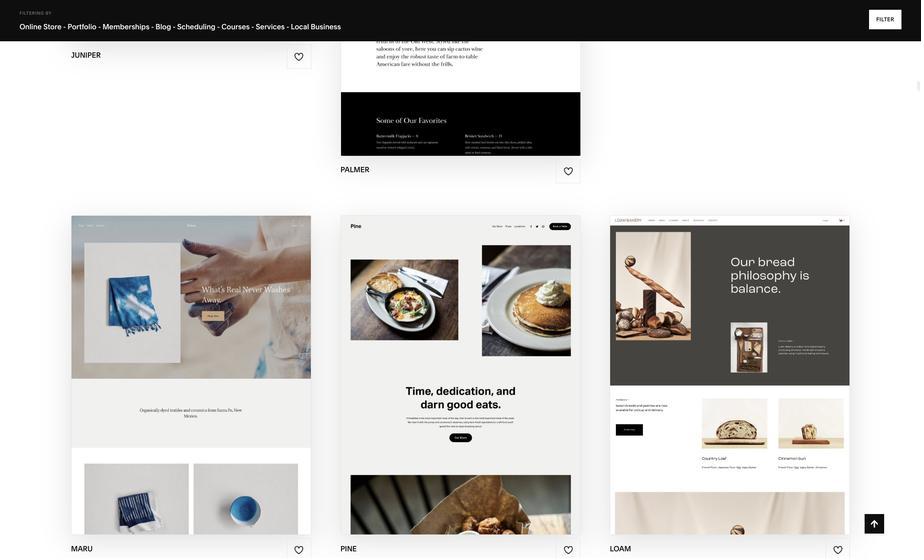Task type: describe. For each thing, give the bounding box(es) containing it.
1 vertical spatial maru
[[198, 376, 225, 386]]

preview for preview loam
[[697, 376, 736, 386]]

preview for preview pine
[[430, 376, 469, 386]]

with for pine
[[448, 358, 471, 368]]

scheduling
[[177, 22, 216, 31]]

preview loam link
[[697, 369, 764, 393]]

memberships
[[103, 22, 150, 31]]

start for preview pine
[[419, 358, 446, 368]]

online
[[20, 22, 42, 31]]

start with pine button
[[419, 351, 502, 376]]

1 vertical spatial pine
[[471, 376, 491, 386]]

preview for preview maru
[[157, 376, 196, 386]]

by
[[46, 11, 52, 16]]

5 - from the left
[[217, 22, 220, 31]]

back to top image
[[870, 520, 880, 529]]

business
[[311, 22, 341, 31]]

maru image
[[72, 216, 311, 535]]

add pine to your favorites list image
[[564, 546, 574, 556]]

preview loam
[[697, 376, 764, 386]]

preview pine link
[[430, 369, 491, 393]]

2 vertical spatial maru
[[71, 545, 93, 554]]

with for loam
[[715, 358, 737, 368]]

3 - from the left
[[151, 22, 154, 31]]

preview maru link
[[157, 369, 225, 393]]

courses
[[222, 22, 250, 31]]

with for maru
[[175, 358, 198, 368]]

maru inside button
[[200, 358, 227, 368]]

4 - from the left
[[173, 22, 176, 31]]

juniper
[[71, 51, 101, 60]]

pine image
[[341, 216, 581, 535]]

pine inside button
[[473, 358, 493, 368]]

palmer image
[[341, 0, 581, 156]]

7 - from the left
[[287, 22, 289, 31]]

add maru to your favorites list image
[[294, 546, 304, 556]]

start for preview maru
[[146, 358, 173, 368]]



Task type: locate. For each thing, give the bounding box(es) containing it.
2 horizontal spatial preview
[[697, 376, 736, 386]]

1 start from the left
[[146, 358, 173, 368]]

start up the 'preview maru'
[[146, 358, 173, 368]]

- left local
[[287, 22, 289, 31]]

1 vertical spatial loam
[[738, 376, 764, 386]]

2 preview from the left
[[430, 376, 469, 386]]

filter button
[[870, 10, 902, 29]]

with up preview loam
[[715, 358, 737, 368]]

loam image
[[611, 216, 850, 535]]

store
[[43, 22, 62, 31]]

2 vertical spatial pine
[[341, 545, 357, 554]]

preview down the start with loam at the right
[[697, 376, 736, 386]]

with
[[175, 358, 198, 368], [448, 358, 471, 368], [715, 358, 737, 368]]

preview down start with pine
[[430, 376, 469, 386]]

preview
[[157, 376, 196, 386], [430, 376, 469, 386], [697, 376, 736, 386]]

start
[[146, 358, 173, 368], [419, 358, 446, 368], [686, 358, 713, 368]]

0 vertical spatial loam
[[740, 358, 766, 368]]

add palmer to your favorites list image
[[564, 167, 574, 176]]

2 - from the left
[[98, 22, 101, 31]]

2 vertical spatial loam
[[610, 545, 632, 554]]

start up the preview pine
[[419, 358, 446, 368]]

start with maru
[[146, 358, 227, 368]]

0 horizontal spatial start
[[146, 358, 173, 368]]

1 horizontal spatial preview
[[430, 376, 469, 386]]

filtering by
[[20, 11, 52, 16]]

- right store
[[63, 22, 66, 31]]

start with loam
[[686, 358, 766, 368]]

preview maru
[[157, 376, 225, 386]]

0 vertical spatial pine
[[473, 358, 493, 368]]

start for preview loam
[[686, 358, 713, 368]]

- right courses on the left
[[252, 22, 254, 31]]

- left blog
[[151, 22, 154, 31]]

local
[[291, 22, 309, 31]]

2 start from the left
[[419, 358, 446, 368]]

pine
[[473, 358, 493, 368], [471, 376, 491, 386], [341, 545, 357, 554]]

with up the preview pine
[[448, 358, 471, 368]]

1 preview from the left
[[157, 376, 196, 386]]

loam inside "link"
[[738, 376, 764, 386]]

blog
[[156, 22, 171, 31]]

with up the 'preview maru'
[[175, 358, 198, 368]]

online store - portfolio - memberships - blog - scheduling - courses - services - local business
[[20, 22, 341, 31]]

0 horizontal spatial preview
[[157, 376, 196, 386]]

1 with from the left
[[175, 358, 198, 368]]

loam inside "button"
[[740, 358, 766, 368]]

services
[[256, 22, 285, 31]]

add juniper to your favorites list image
[[294, 52, 304, 62]]

juniper image
[[72, 0, 311, 42]]

add loam to your favorites list image
[[834, 546, 843, 556]]

0 vertical spatial maru
[[200, 358, 227, 368]]

palmer
[[341, 165, 370, 174]]

- left courses on the left
[[217, 22, 220, 31]]

maru
[[200, 358, 227, 368], [198, 376, 225, 386], [71, 545, 93, 554]]

filtering
[[20, 11, 44, 16]]

loam
[[740, 358, 766, 368], [738, 376, 764, 386], [610, 545, 632, 554]]

with inside "button"
[[715, 358, 737, 368]]

preview down start with maru
[[157, 376, 196, 386]]

3 preview from the left
[[697, 376, 736, 386]]

start up preview loam
[[686, 358, 713, 368]]

start with pine
[[419, 358, 493, 368]]

0 horizontal spatial with
[[175, 358, 198, 368]]

-
[[63, 22, 66, 31], [98, 22, 101, 31], [151, 22, 154, 31], [173, 22, 176, 31], [217, 22, 220, 31], [252, 22, 254, 31], [287, 22, 289, 31]]

portfolio
[[68, 22, 97, 31]]

start with loam button
[[686, 351, 775, 376]]

2 horizontal spatial with
[[715, 358, 737, 368]]

6 - from the left
[[252, 22, 254, 31]]

start inside "button"
[[686, 358, 713, 368]]

2 horizontal spatial start
[[686, 358, 713, 368]]

3 start from the left
[[686, 358, 713, 368]]

2 with from the left
[[448, 358, 471, 368]]

preview pine
[[430, 376, 491, 386]]

filter
[[877, 16, 895, 23]]

1 horizontal spatial with
[[448, 358, 471, 368]]

- right blog
[[173, 22, 176, 31]]

1 horizontal spatial start
[[419, 358, 446, 368]]

preview inside "link"
[[697, 376, 736, 386]]

1 - from the left
[[63, 22, 66, 31]]

start with maru button
[[146, 351, 236, 376]]

3 with from the left
[[715, 358, 737, 368]]

- right portfolio
[[98, 22, 101, 31]]



Task type: vqa. For each thing, say whether or not it's contained in the screenshot.
Palmer image
yes



